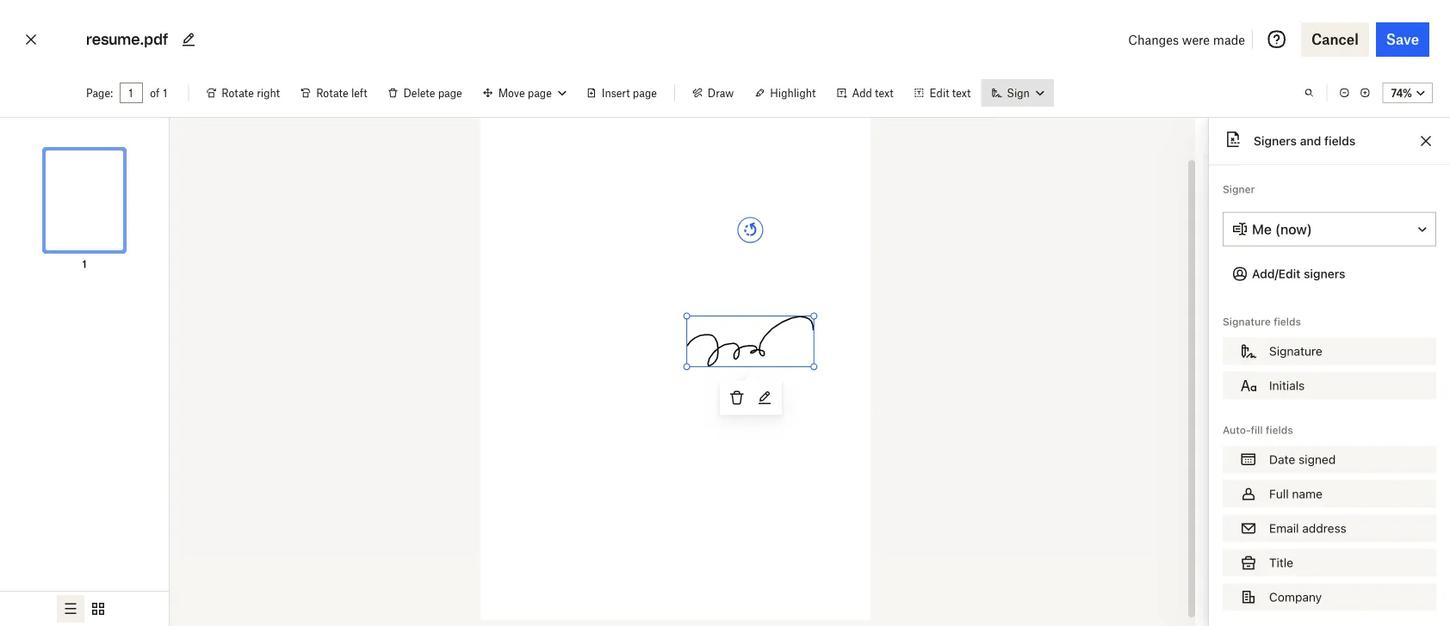 Task type: locate. For each thing, give the bounding box(es) containing it.
2 text from the left
[[952, 87, 971, 99]]

move
[[498, 87, 525, 99]]

rotate inside 'button'
[[316, 87, 348, 99]]

text right edit
[[952, 87, 971, 99]]

rotate
[[222, 87, 254, 99], [316, 87, 348, 99]]

1
[[163, 87, 167, 99], [82, 258, 87, 271]]

changes
[[1128, 32, 1179, 47]]

page right move
[[528, 87, 552, 99]]

0 horizontal spatial 1
[[82, 258, 87, 271]]

draw
[[708, 87, 734, 99]]

0 horizontal spatial text
[[875, 87, 893, 99]]

0 vertical spatial 1
[[163, 87, 167, 99]]

text
[[875, 87, 893, 99], [952, 87, 971, 99]]

rotate for rotate right
[[222, 87, 254, 99]]

option group
[[0, 592, 169, 627]]

1 horizontal spatial page
[[528, 87, 552, 99]]

page for insert page
[[633, 87, 657, 99]]

0 horizontal spatial rotate
[[222, 87, 254, 99]]

rotate right
[[222, 87, 280, 99]]

page right delete
[[438, 87, 462, 99]]

insert page
[[602, 87, 657, 99]]

text right add
[[875, 87, 893, 99]]

move page
[[498, 87, 552, 99]]

insert
[[602, 87, 630, 99]]

0 horizontal spatial page
[[438, 87, 462, 99]]

page right insert
[[633, 87, 657, 99]]

Button to change sidebar list view to grid view radio
[[84, 596, 112, 623]]

insert page button
[[576, 79, 667, 107]]

draw button
[[682, 79, 744, 107]]

save button
[[1376, 22, 1430, 57]]

page
[[438, 87, 462, 99], [528, 87, 552, 99], [633, 87, 657, 99]]

edit text button
[[904, 79, 981, 107]]

2 horizontal spatial page
[[633, 87, 657, 99]]

rotate left right
[[222, 87, 254, 99]]

2 rotate from the left
[[316, 87, 348, 99]]

rotate left
[[316, 87, 367, 99]]

1 vertical spatial 1
[[82, 258, 87, 271]]

1 horizontal spatial rotate
[[316, 87, 348, 99]]

rotate inside button
[[222, 87, 254, 99]]

1 horizontal spatial text
[[952, 87, 971, 99]]

left
[[351, 87, 367, 99]]

cancel
[[1312, 31, 1359, 48]]

None number field
[[128, 86, 134, 100]]

made
[[1213, 32, 1245, 47]]

page 1. selected thumbnail preview element
[[29, 132, 140, 273]]

1 page from the left
[[438, 87, 462, 99]]

page:
[[86, 87, 113, 99]]

rotate right button
[[196, 79, 290, 107]]

sign button
[[981, 79, 1054, 107]]

rotate left left
[[316, 87, 348, 99]]

3 page from the left
[[633, 87, 657, 99]]

highlight button
[[744, 79, 826, 107]]

2 page from the left
[[528, 87, 552, 99]]

1 rotate from the left
[[222, 87, 254, 99]]

1 text from the left
[[875, 87, 893, 99]]

of 1
[[150, 87, 167, 99]]

page inside dropdown button
[[528, 87, 552, 99]]



Task type: describe. For each thing, give the bounding box(es) containing it.
rotate for rotate left
[[316, 87, 348, 99]]

sign
[[1007, 87, 1030, 99]]

add
[[852, 87, 872, 99]]

highlight
[[770, 87, 816, 99]]

page for delete page
[[438, 87, 462, 99]]

text for edit text
[[952, 87, 971, 99]]

74% button
[[1383, 83, 1433, 103]]

changes were made
[[1128, 32, 1245, 47]]

save
[[1386, 31, 1419, 48]]

delete page
[[403, 87, 462, 99]]

rotate left button
[[290, 79, 378, 107]]

add text button
[[826, 79, 904, 107]]

text for add text
[[875, 87, 893, 99]]

add text
[[852, 87, 893, 99]]

move page button
[[473, 79, 576, 107]]

delete
[[403, 87, 435, 99]]

cancel button
[[1301, 22, 1369, 57]]

74%
[[1391, 87, 1412, 99]]

1 horizontal spatial 1
[[163, 87, 167, 99]]

resume.pdf
[[86, 31, 168, 48]]

Button to change sidebar grid view to list view radio
[[57, 596, 84, 623]]

cancel image
[[21, 26, 41, 53]]

page for move page
[[528, 87, 552, 99]]

edit text
[[930, 87, 971, 99]]

were
[[1182, 32, 1210, 47]]

right
[[257, 87, 280, 99]]

of
[[150, 87, 160, 99]]

delete page button
[[378, 79, 473, 107]]

edit
[[930, 87, 950, 99]]



Task type: vqa. For each thing, say whether or not it's contained in the screenshot.
Search Text Box
no



